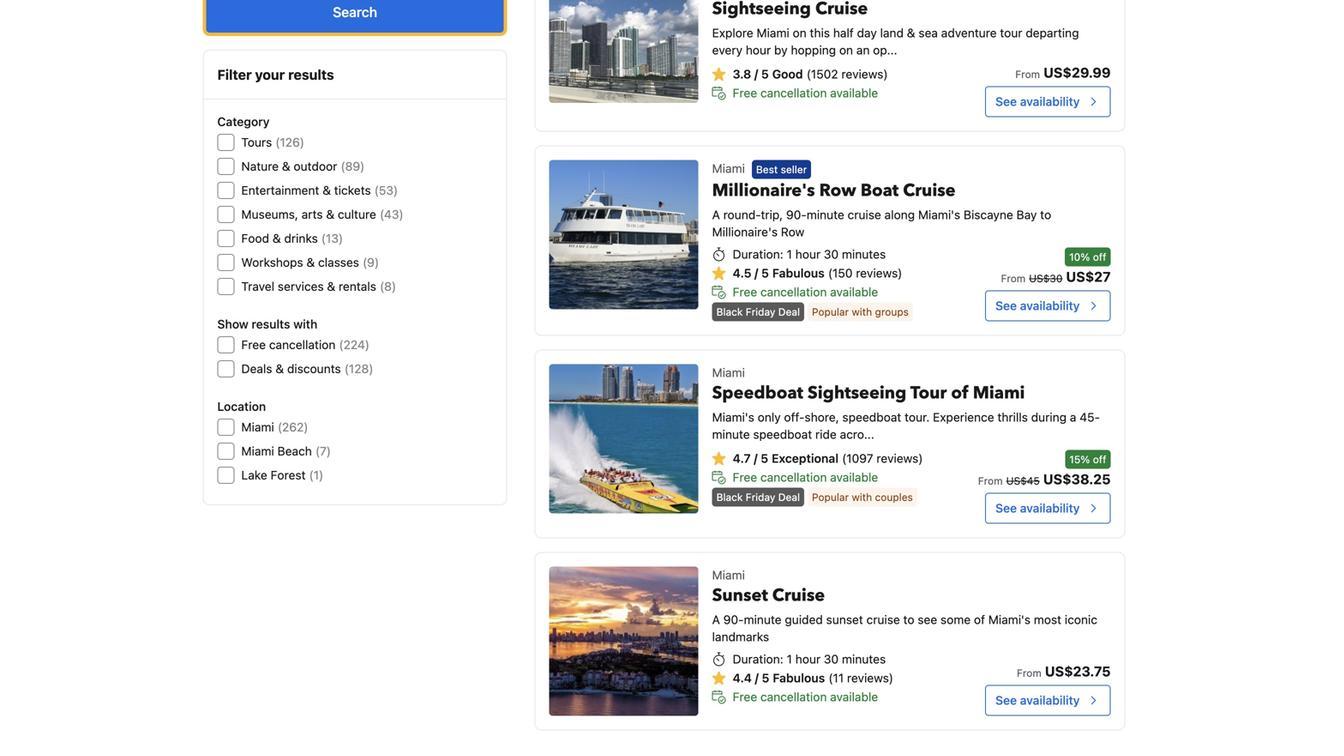 Task type: describe. For each thing, give the bounding box(es) containing it.
(8)
[[380, 279, 396, 293]]

workshops
[[241, 255, 303, 269]]

1 free cancellation available from the top
[[733, 86, 879, 100]]

an
[[857, 43, 870, 57]]

3 available from the top
[[831, 470, 879, 484]]

90- inside miami sunset cruise a 90-minute guided sunset cruise to see some of miami's most iconic landmarks
[[724, 613, 744, 627]]

tour
[[1001, 26, 1023, 40]]

see for sightseeing
[[996, 501, 1017, 515]]

reviews) for (11 reviews)
[[847, 671, 894, 685]]

from for us$45
[[979, 475, 1003, 487]]

(262)
[[278, 420, 308, 434]]

& right arts
[[326, 207, 335, 221]]

travel
[[241, 279, 275, 293]]

friday for popular with couples
[[746, 491, 776, 503]]

miami for speedboat
[[712, 366, 745, 380]]

boat
[[861, 179, 899, 203]]

millionaire's row boat cruise image
[[549, 160, 699, 309]]

with for popular with groups
[[852, 306, 873, 318]]

landmarks
[[712, 630, 770, 644]]

miami left best
[[712, 161, 745, 175]]

from for us$23.75
[[1017, 667, 1042, 679]]

food
[[241, 231, 269, 245]]

on
[[840, 43, 854, 57]]

nature
[[241, 159, 279, 173]]

sunset
[[712, 584, 768, 607]]

free down 4.7
[[733, 470, 758, 484]]

90- inside millionaire's row boat cruise a round-trip, 90-minute cruise along miami's biscayne bay to millionaire's row
[[787, 208, 807, 222]]

us$29.99
[[1044, 64, 1111, 80]]

culture
[[338, 207, 376, 221]]

(1)
[[309, 468, 324, 482]]

4.5
[[733, 266, 752, 280]]

acro...
[[840, 427, 875, 441]]

/ for 4.7
[[754, 451, 758, 465]]

(1097
[[842, 451, 874, 465]]

shore,
[[805, 410, 840, 424]]

1 vertical spatial speedboat
[[754, 427, 813, 441]]

5 for 4.5 / 5
[[762, 266, 769, 280]]

to inside millionaire's row boat cruise a round-trip, 90-minute cruise along miami's biscayne bay to millionaire's row
[[1041, 208, 1052, 222]]

4.7
[[733, 451, 751, 465]]

& right the food
[[273, 231, 281, 245]]

(224)
[[339, 338, 370, 352]]

2 available from the top
[[831, 285, 879, 299]]

popular for popular with couples
[[812, 491, 849, 503]]

off for speedboat sightseeing tour of miami
[[1093, 453, 1107, 465]]

3.8
[[733, 67, 752, 81]]

ride
[[816, 427, 837, 441]]

duration: 1 hour 30 minutes for sunset
[[733, 652, 886, 666]]

from for us$29.99
[[1016, 68, 1041, 80]]

(9)
[[363, 255, 379, 269]]

4.5 / 5 fabulous (150 reviews)
[[733, 266, 903, 280]]

1 horizontal spatial row
[[820, 179, 857, 203]]

cancellation down exceptional
[[761, 470, 827, 484]]

drinks
[[284, 231, 318, 245]]

exceptional
[[772, 451, 839, 465]]

search
[[333, 4, 377, 20]]

from us$29.99
[[1016, 64, 1111, 80]]

from us$30 us$27
[[1001, 269, 1111, 285]]

miami's inside "miami speedboat sightseeing tour of miami miami's only off-shore, speedboat tour. experience thrills during a 45- minute speedboat ride acro..."
[[712, 410, 755, 424]]

lake
[[241, 468, 267, 482]]

minute inside "miami speedboat sightseeing tour of miami miami's only off-shore, speedboat tour. experience thrills during a 45- minute speedboat ride acro..."
[[712, 427, 750, 441]]

duration: for row
[[733, 247, 784, 261]]

your
[[255, 66, 285, 83]]

(7)
[[316, 444, 331, 458]]

(126)
[[276, 135, 305, 149]]

seller
[[781, 164, 807, 176]]

1 see from the top
[[996, 94, 1017, 108]]

& up museums, arts & culture (43)
[[323, 183, 331, 197]]

4.7 / 5 exceptional (1097 reviews)
[[733, 451, 923, 465]]

(13)
[[321, 231, 343, 245]]

4.4 / 5 fabulous (11 reviews)
[[733, 671, 894, 685]]

thrills
[[998, 410, 1028, 424]]

museums,
[[241, 207, 298, 221]]

5 for 4.7 / 5
[[761, 451, 769, 465]]

miami's inside millionaire's row boat cruise a round-trip, 90-minute cruise along miami's biscayne bay to millionaire's row
[[919, 208, 961, 222]]

forest
[[271, 468, 306, 482]]

us$45
[[1007, 475, 1040, 487]]

see availability for millionaire's row boat cruise
[[996, 299, 1080, 313]]

cruise inside miami sunset cruise a 90-minute guided sunset cruise to see some of miami's most iconic landmarks
[[867, 613, 901, 627]]

off-
[[784, 410, 805, 424]]

hour for miami
[[796, 652, 821, 666]]

lake forest (1)
[[241, 468, 324, 482]]

miami up thrills at the right
[[973, 381, 1026, 405]]

availability for explore miami on this half day land & sea adventure tour departing every hour by hopping on an op...
[[1021, 94, 1080, 108]]

classes
[[318, 255, 359, 269]]

nature & outdoor (89)
[[241, 159, 365, 173]]

trip,
[[761, 208, 783, 222]]

good
[[773, 67, 803, 81]]

services
[[278, 279, 324, 293]]

reviews) for (1097 reviews)
[[877, 451, 923, 465]]

(53)
[[375, 183, 398, 197]]

miami for beach
[[241, 444, 274, 458]]

us$38.25
[[1044, 471, 1111, 487]]

(89)
[[341, 159, 365, 173]]

with up free cancellation (224)
[[293, 317, 318, 331]]

(11
[[829, 671, 844, 685]]

travel services & rentals (8)
[[241, 279, 396, 293]]

free down 3.8
[[733, 86, 758, 100]]

duration: for sunset
[[733, 652, 784, 666]]

& right deals
[[276, 362, 284, 376]]

1 vertical spatial results
[[252, 317, 290, 331]]

millionaire's row boat cruise a round-trip, 90-minute cruise along miami's biscayne bay to millionaire's row
[[712, 179, 1052, 239]]

black friday deal for popular with couples
[[717, 491, 800, 503]]

free cancellation (224)
[[241, 338, 370, 352]]

speedboat sightseeing tour of miami image
[[549, 364, 699, 514]]

arts
[[302, 207, 323, 221]]

10%
[[1070, 251, 1091, 263]]

& down the '(126)'
[[282, 159, 291, 173]]

& down classes
[[327, 279, 336, 293]]

sunset cruise image
[[549, 567, 699, 716]]

entertainment
[[241, 183, 319, 197]]

availability for millionaire's row boat cruise
[[1021, 299, 1080, 313]]

sightseeing
[[808, 381, 907, 405]]

tickets
[[334, 183, 371, 197]]

free down 4.4
[[733, 690, 758, 704]]

fabulous for row
[[773, 266, 825, 280]]

adventure
[[942, 26, 997, 40]]

popular with couples
[[812, 491, 913, 503]]

workshops & classes (9)
[[241, 255, 379, 269]]

day
[[857, 26, 877, 40]]

with for popular with couples
[[852, 491, 873, 503]]

tour.
[[905, 410, 930, 424]]

op...
[[873, 43, 898, 57]]

departing
[[1026, 26, 1080, 40]]

best seller
[[757, 164, 807, 176]]

deal for popular with couples
[[779, 491, 800, 503]]

us$30
[[1030, 272, 1063, 284]]

from us$45 us$38.25
[[979, 471, 1111, 487]]

hour for millionaire's
[[796, 247, 821, 261]]

see availability for speedboat sightseeing tour of miami
[[996, 501, 1080, 515]]

availability for sunset cruise
[[1021, 693, 1080, 707]]

3 free cancellation available from the top
[[733, 470, 879, 484]]

cruise inside millionaire's row boat cruise a round-trip, 90-minute cruise along miami's biscayne bay to millionaire's row
[[848, 208, 882, 222]]

miami for (262)
[[241, 420, 274, 434]]

see for boat
[[996, 299, 1017, 313]]

tours
[[241, 135, 272, 149]]

guided
[[785, 613, 823, 627]]

museums, arts & culture (43)
[[241, 207, 404, 221]]

explore
[[712, 26, 754, 40]]

miami's inside miami sunset cruise a 90-minute guided sunset cruise to see some of miami's most iconic landmarks
[[989, 613, 1031, 627]]

/ for 3.8
[[755, 67, 758, 81]]



Task type: vqa. For each thing, say whether or not it's contained in the screenshot.


Task type: locate. For each thing, give the bounding box(es) containing it.
1 horizontal spatial speedboat
[[843, 410, 902, 424]]

0 vertical spatial black friday deal
[[717, 306, 800, 318]]

biscayne
[[964, 208, 1014, 222]]

availability for speedboat sightseeing tour of miami
[[1021, 501, 1080, 515]]

with left groups
[[852, 306, 873, 318]]

filter your results
[[217, 66, 334, 83]]

minute right trip,
[[807, 208, 845, 222]]

available down (1097
[[831, 470, 879, 484]]

during
[[1032, 410, 1067, 424]]

0 horizontal spatial of
[[952, 381, 969, 405]]

2 friday from the top
[[746, 491, 776, 503]]

category
[[217, 115, 270, 129]]

& left sea
[[907, 26, 916, 40]]

of inside miami sunset cruise a 90-minute guided sunset cruise to see some of miami's most iconic landmarks
[[974, 613, 986, 627]]

from
[[1016, 68, 1041, 80], [1001, 272, 1026, 284], [979, 475, 1003, 487], [1017, 667, 1042, 679]]

half
[[834, 26, 854, 40]]

1
[[787, 247, 793, 261], [787, 652, 793, 666]]

miami on
[[757, 26, 807, 40]]

/ right 4.4
[[755, 671, 759, 685]]

1 1 from the top
[[787, 247, 793, 261]]

popular with groups
[[812, 306, 909, 318]]

hour up the 4.4 / 5 fabulous (11 reviews)
[[796, 652, 821, 666]]

deal for popular with groups
[[779, 306, 800, 318]]

1 for row
[[787, 247, 793, 261]]

2 30 from the top
[[824, 652, 839, 666]]

black down 4.7
[[717, 491, 743, 503]]

(43)
[[380, 207, 404, 221]]

2 millionaire's from the top
[[712, 225, 778, 239]]

reviews) up couples
[[877, 451, 923, 465]]

friday down 4.7
[[746, 491, 776, 503]]

see availability down the from us$23.75
[[996, 693, 1080, 707]]

from for us$30
[[1001, 272, 1026, 284]]

of inside "miami speedboat sightseeing tour of miami miami's only off-shore, speedboat tour. experience thrills during a 45- minute speedboat ride acro..."
[[952, 381, 969, 405]]

0 horizontal spatial to
[[904, 613, 915, 627]]

minutes for cruise
[[842, 652, 886, 666]]

millionaire's down the round-
[[712, 225, 778, 239]]

0 vertical spatial miami's
[[919, 208, 961, 222]]

cancellation down the 4.4 / 5 fabulous (11 reviews)
[[761, 690, 827, 704]]

2 minutes from the top
[[842, 652, 886, 666]]

iconic
[[1065, 613, 1098, 627]]

hour up '4.5 / 5 fabulous (150 reviews)'
[[796, 247, 821, 261]]

1 vertical spatial black
[[717, 491, 743, 503]]

0 vertical spatial 90-
[[787, 208, 807, 222]]

results
[[288, 66, 334, 83], [252, 317, 290, 331]]

1 vertical spatial duration: 1 hour 30 minutes
[[733, 652, 886, 666]]

duration:
[[733, 247, 784, 261], [733, 652, 784, 666]]

/ for 4.5
[[755, 266, 759, 280]]

2 black friday deal from the top
[[717, 491, 800, 503]]

4 availability from the top
[[1021, 693, 1080, 707]]

1 vertical spatial row
[[781, 225, 805, 239]]

2 horizontal spatial miami's
[[989, 613, 1031, 627]]

see availability down from us$29.99
[[996, 94, 1080, 108]]

0 horizontal spatial miami's
[[712, 410, 755, 424]]

see for cruise
[[996, 693, 1017, 707]]

from inside from us$45 us$38.25
[[979, 475, 1003, 487]]

cancellation down good
[[761, 86, 827, 100]]

show
[[217, 317, 249, 331]]

row
[[820, 179, 857, 203], [781, 225, 805, 239]]

fabulous
[[773, 266, 825, 280], [773, 671, 825, 685]]

every
[[712, 43, 743, 57]]

0 vertical spatial of
[[952, 381, 969, 405]]

2 duration: from the top
[[733, 652, 784, 666]]

cruise inside millionaire's row boat cruise a round-trip, 90-minute cruise along miami's biscayne bay to millionaire's row
[[903, 179, 956, 203]]

friday for popular with groups
[[746, 306, 776, 318]]

available down (11
[[831, 690, 879, 704]]

cruise up the along
[[903, 179, 956, 203]]

0 vertical spatial duration: 1 hour 30 minutes
[[733, 247, 886, 261]]

cruise up guided
[[773, 584, 825, 607]]

fabulous left (11
[[773, 671, 825, 685]]

1 black from the top
[[717, 306, 743, 318]]

& up the travel services & rentals (8) at the top left of the page
[[307, 255, 315, 269]]

30 up (150
[[824, 247, 839, 261]]

free up deals
[[241, 338, 266, 352]]

0 horizontal spatial cruise
[[773, 584, 825, 607]]

0 vertical spatial deal
[[779, 306, 800, 318]]

1 vertical spatial popular
[[812, 491, 849, 503]]

available down (1502
[[831, 86, 879, 100]]

1 a from the top
[[712, 208, 720, 222]]

2 popular from the top
[[812, 491, 849, 503]]

1 black friday deal from the top
[[717, 306, 800, 318]]

1 duration: 1 hour 30 minutes from the top
[[733, 247, 886, 261]]

see down from us$29.99
[[996, 94, 1017, 108]]

(128)
[[345, 362, 374, 376]]

1 horizontal spatial 90-
[[787, 208, 807, 222]]

reviews) right (11
[[847, 671, 894, 685]]

by
[[775, 43, 788, 57]]

from down tour
[[1016, 68, 1041, 80]]

to left the 'see'
[[904, 613, 915, 627]]

explore miami on this half day land & sea adventure tour departing every hour by hopping on an op...
[[712, 26, 1080, 57]]

0 vertical spatial black
[[717, 306, 743, 318]]

from inside the from us$30 us$27
[[1001, 272, 1026, 284]]

(1502
[[807, 67, 839, 81]]

minute inside millionaire's row boat cruise a round-trip, 90-minute cruise along miami's biscayne bay to millionaire's row
[[807, 208, 845, 222]]

deal down exceptional
[[779, 491, 800, 503]]

minutes up (150
[[842, 247, 886, 261]]

free cancellation available
[[733, 86, 879, 100], [733, 285, 879, 299], [733, 470, 879, 484], [733, 690, 879, 704]]

minutes for boat
[[842, 247, 886, 261]]

cruise right sunset
[[867, 613, 901, 627]]

entertainment & tickets (53)
[[241, 183, 398, 197]]

reviews) right (150
[[856, 266, 903, 280]]

duration: up 4.4
[[733, 652, 784, 666]]

1 popular from the top
[[812, 306, 849, 318]]

a inside miami sunset cruise a 90-minute guided sunset cruise to see some of miami's most iconic landmarks
[[712, 613, 720, 627]]

0 vertical spatial cruise
[[848, 208, 882, 222]]

2 a from the top
[[712, 613, 720, 627]]

row left 'boat'
[[820, 179, 857, 203]]

1 availability from the top
[[1021, 94, 1080, 108]]

black down 4.5
[[717, 306, 743, 318]]

(150
[[828, 266, 853, 280]]

speedboat up acro...
[[843, 410, 902, 424]]

3 availability from the top
[[1021, 501, 1080, 515]]

3 see availability from the top
[[996, 501, 1080, 515]]

with
[[852, 306, 873, 318], [293, 317, 318, 331], [852, 491, 873, 503]]

search button
[[206, 0, 504, 33]]

& inside explore miami on this half day land & sea adventure tour departing every hour by hopping on an op...
[[907, 26, 916, 40]]

1 horizontal spatial to
[[1041, 208, 1052, 222]]

4 free cancellation available from the top
[[733, 690, 879, 704]]

5 right 4.4
[[762, 671, 770, 685]]

most
[[1034, 613, 1062, 627]]

1 vertical spatial of
[[974, 613, 986, 627]]

speedboat
[[712, 381, 804, 405]]

1 vertical spatial deal
[[779, 491, 800, 503]]

popular for popular with groups
[[812, 306, 849, 318]]

see
[[918, 613, 938, 627]]

free cancellation available down "3.8 / 5 good (1502 reviews)"
[[733, 86, 879, 100]]

4 see from the top
[[996, 693, 1017, 707]]

city half day tour of miami by bus with sightseeing cruise image
[[549, 0, 699, 103]]

cruise
[[903, 179, 956, 203], [773, 584, 825, 607]]

availability down us$30
[[1021, 299, 1080, 313]]

15% off
[[1070, 453, 1107, 465]]

see availability for explore miami on this half day land & sea adventure tour departing every hour by hopping on an op...
[[996, 94, 1080, 108]]

2 see from the top
[[996, 299, 1017, 313]]

see down us$45 at bottom
[[996, 501, 1017, 515]]

us$27
[[1067, 269, 1111, 285]]

hour inside explore miami on this half day land & sea adventure tour departing every hour by hopping on an op...
[[746, 43, 771, 57]]

from inside from us$29.99
[[1016, 68, 1041, 80]]

from left us$45 at bottom
[[979, 475, 1003, 487]]

a left the round-
[[712, 208, 720, 222]]

1 up '4.5 / 5 fabulous (150 reviews)'
[[787, 247, 793, 261]]

availability down from us$29.99
[[1021, 94, 1080, 108]]

from us$23.75
[[1017, 663, 1111, 679]]

round-
[[724, 208, 761, 222]]

0 vertical spatial friday
[[746, 306, 776, 318]]

1 horizontal spatial of
[[974, 613, 986, 627]]

1 millionaire's from the top
[[712, 179, 815, 203]]

90- right trip,
[[787, 208, 807, 222]]

0 vertical spatial 1
[[787, 247, 793, 261]]

1 horizontal spatial cruise
[[903, 179, 956, 203]]

1 horizontal spatial miami's
[[919, 208, 961, 222]]

a
[[712, 208, 720, 222], [712, 613, 720, 627]]

hour
[[746, 43, 771, 57], [796, 247, 821, 261], [796, 652, 821, 666]]

minute up 4.7
[[712, 427, 750, 441]]

1 vertical spatial to
[[904, 613, 915, 627]]

location
[[217, 399, 266, 413]]

miami up sunset
[[712, 568, 745, 582]]

5 left good
[[762, 67, 769, 81]]

cancellation down '4.5 / 5 fabulous (150 reviews)'
[[761, 285, 827, 299]]

duration: 1 hour 30 minutes
[[733, 247, 886, 261], [733, 652, 886, 666]]

miami for sunset
[[712, 568, 745, 582]]

only
[[758, 410, 781, 424]]

see availability down from us$45 us$38.25
[[996, 501, 1080, 515]]

see availability for sunset cruise
[[996, 693, 1080, 707]]

to right bay
[[1041, 208, 1052, 222]]

duration: 1 hour 30 minutes for row
[[733, 247, 886, 261]]

free cancellation available down the 4.4 / 5 fabulous (11 reviews)
[[733, 690, 879, 704]]

deals
[[241, 362, 272, 376]]

minute up landmarks
[[744, 613, 782, 627]]

/ right 3.8
[[755, 67, 758, 81]]

1 vertical spatial duration:
[[733, 652, 784, 666]]

results right your
[[288, 66, 334, 83]]

5 for 4.4 / 5
[[762, 671, 770, 685]]

black for popular with couples
[[717, 491, 743, 503]]

bay
[[1017, 208, 1037, 222]]

1 vertical spatial hour
[[796, 247, 821, 261]]

outdoor
[[294, 159, 337, 173]]

4.4
[[733, 671, 752, 685]]

2 1 from the top
[[787, 652, 793, 666]]

0 vertical spatial minutes
[[842, 247, 886, 261]]

millionaire's down best
[[712, 179, 815, 203]]

1 for sunset
[[787, 652, 793, 666]]

0 vertical spatial duration:
[[733, 247, 784, 261]]

2 see availability from the top
[[996, 299, 1080, 313]]

black for popular with groups
[[717, 306, 743, 318]]

some
[[941, 613, 971, 627]]

0 vertical spatial fabulous
[[773, 266, 825, 280]]

off right 10%
[[1093, 251, 1107, 263]]

1 minutes from the top
[[842, 247, 886, 261]]

miami inside miami sunset cruise a 90-minute guided sunset cruise to see some of miami's most iconic landmarks
[[712, 568, 745, 582]]

miami down location
[[241, 420, 274, 434]]

1 vertical spatial black friday deal
[[717, 491, 800, 503]]

30 for cruise
[[824, 652, 839, 666]]

/ right 4.5
[[755, 266, 759, 280]]

availability down the from us$23.75
[[1021, 693, 1080, 707]]

1 up the 4.4 / 5 fabulous (11 reviews)
[[787, 652, 793, 666]]

1 available from the top
[[831, 86, 879, 100]]

0 vertical spatial results
[[288, 66, 334, 83]]

1 duration: from the top
[[733, 247, 784, 261]]

2 duration: 1 hour 30 minutes from the top
[[733, 652, 886, 666]]

a up landmarks
[[712, 613, 720, 627]]

minute inside miami sunset cruise a 90-minute guided sunset cruise to see some of miami's most iconic landmarks
[[744, 613, 782, 627]]

5 for 3.8 / 5
[[762, 67, 769, 81]]

0 vertical spatial row
[[820, 179, 857, 203]]

1 vertical spatial off
[[1093, 453, 1107, 465]]

/ for 4.4
[[755, 671, 759, 685]]

a
[[1070, 410, 1077, 424]]

hopping
[[791, 43, 836, 57]]

reviews) down an in the right of the page
[[842, 67, 888, 81]]

with left couples
[[852, 491, 873, 503]]

miami beach (7)
[[241, 444, 331, 458]]

0 vertical spatial 30
[[824, 247, 839, 261]]

0 vertical spatial minute
[[807, 208, 845, 222]]

0 vertical spatial to
[[1041, 208, 1052, 222]]

5 right 4.7
[[761, 451, 769, 465]]

1 see availability from the top
[[996, 94, 1080, 108]]

/ right 4.7
[[754, 451, 758, 465]]

1 vertical spatial 30
[[824, 652, 839, 666]]

off for millionaire's row boat cruise
[[1093, 251, 1107, 263]]

miami's down speedboat
[[712, 410, 755, 424]]

0 vertical spatial speedboat
[[843, 410, 902, 424]]

to
[[1041, 208, 1052, 222], [904, 613, 915, 627]]

0 vertical spatial popular
[[812, 306, 849, 318]]

black friday deal down 4.7
[[717, 491, 800, 503]]

groups
[[875, 306, 909, 318]]

reviews) for (150 reviews)
[[856, 266, 903, 280]]

1 vertical spatial millionaire's
[[712, 225, 778, 239]]

duration: 1 hour 30 minutes up '4.5 / 5 fabulous (150 reviews)'
[[733, 247, 886, 261]]

minutes
[[842, 247, 886, 261], [842, 652, 886, 666]]

0 horizontal spatial speedboat
[[754, 427, 813, 441]]

0 vertical spatial millionaire's
[[712, 179, 815, 203]]

see down the from us$23.75
[[996, 693, 1017, 707]]

experience
[[933, 410, 995, 424]]

0 vertical spatial cruise
[[903, 179, 956, 203]]

to inside miami sunset cruise a 90-minute guided sunset cruise to see some of miami's most iconic landmarks
[[904, 613, 915, 627]]

15%
[[1070, 453, 1091, 465]]

minutes up (11
[[842, 652, 886, 666]]

2 vertical spatial hour
[[796, 652, 821, 666]]

a inside millionaire's row boat cruise a round-trip, 90-minute cruise along miami's biscayne bay to millionaire's row
[[712, 208, 720, 222]]

of
[[952, 381, 969, 405], [974, 613, 986, 627]]

30 for boat
[[824, 247, 839, 261]]

&
[[907, 26, 916, 40], [282, 159, 291, 173], [323, 183, 331, 197], [326, 207, 335, 221], [273, 231, 281, 245], [307, 255, 315, 269], [327, 279, 336, 293], [276, 362, 284, 376]]

miami up the lake
[[241, 444, 274, 458]]

0 vertical spatial hour
[[746, 43, 771, 57]]

0 vertical spatial a
[[712, 208, 720, 222]]

2 availability from the top
[[1021, 299, 1080, 313]]

reviews)
[[842, 67, 888, 81], [856, 266, 903, 280], [877, 451, 923, 465], [847, 671, 894, 685]]

2 vertical spatial miami's
[[989, 613, 1031, 627]]

row down trip,
[[781, 225, 805, 239]]

1 vertical spatial minute
[[712, 427, 750, 441]]

see availability
[[996, 94, 1080, 108], [996, 299, 1080, 313], [996, 501, 1080, 515], [996, 693, 1080, 707]]

free cancellation available down '4.5 / 5 fabulous (150 reviews)'
[[733, 285, 879, 299]]

1 vertical spatial 1
[[787, 652, 793, 666]]

miami's left 'most'
[[989, 613, 1031, 627]]

filter
[[217, 66, 252, 83]]

2 free cancellation available from the top
[[733, 285, 879, 299]]

free
[[733, 86, 758, 100], [733, 285, 758, 299], [241, 338, 266, 352], [733, 470, 758, 484], [733, 690, 758, 704]]

3 see from the top
[[996, 501, 1017, 515]]

deals & discounts (128)
[[241, 362, 374, 376]]

black friday deal for popular with groups
[[717, 306, 800, 318]]

1 vertical spatial cruise
[[867, 613, 901, 627]]

1 vertical spatial fabulous
[[773, 671, 825, 685]]

1 30 from the top
[[824, 247, 839, 261]]

miami (262)
[[241, 420, 308, 434]]

2 vertical spatial minute
[[744, 613, 782, 627]]

reviews) for (1502 reviews)
[[842, 67, 888, 81]]

4 available from the top
[[831, 690, 879, 704]]

available up popular with groups
[[831, 285, 879, 299]]

1 vertical spatial 90-
[[724, 613, 744, 627]]

best
[[757, 164, 778, 176]]

4 see availability from the top
[[996, 693, 1080, 707]]

10% off
[[1070, 251, 1107, 263]]

90- up landmarks
[[724, 613, 744, 627]]

1 vertical spatial cruise
[[773, 584, 825, 607]]

off right 15%
[[1093, 453, 1107, 465]]

1 vertical spatial minutes
[[842, 652, 886, 666]]

show results with
[[217, 317, 318, 331]]

0 horizontal spatial 90-
[[724, 613, 744, 627]]

0 horizontal spatial row
[[781, 225, 805, 239]]

see availability down us$30
[[996, 299, 1080, 313]]

availability down from us$45 us$38.25
[[1021, 501, 1080, 515]]

30 up (11
[[824, 652, 839, 666]]

sunset
[[827, 613, 864, 627]]

cruise inside miami sunset cruise a 90-minute guided sunset cruise to see some of miami's most iconic landmarks
[[773, 584, 825, 607]]

30
[[824, 247, 839, 261], [824, 652, 839, 666]]

1 vertical spatial friday
[[746, 491, 776, 503]]

free down 4.5
[[733, 285, 758, 299]]

miami's
[[919, 208, 961, 222], [712, 410, 755, 424], [989, 613, 1031, 627]]

rentals
[[339, 279, 377, 293]]

fabulous for sunset
[[773, 671, 825, 685]]

beach
[[278, 444, 312, 458]]

2 off from the top
[[1093, 453, 1107, 465]]

1 off from the top
[[1093, 251, 1107, 263]]

cancellation up deals & discounts (128)
[[269, 338, 336, 352]]

2 deal from the top
[[779, 491, 800, 503]]

2 black from the top
[[717, 491, 743, 503]]

from left us$23.75
[[1017, 667, 1042, 679]]

cruise down 'boat'
[[848, 208, 882, 222]]

from inside the from us$23.75
[[1017, 667, 1042, 679]]

1 vertical spatial miami's
[[712, 410, 755, 424]]

1 vertical spatial a
[[712, 613, 720, 627]]

1 deal from the top
[[779, 306, 800, 318]]

friday
[[746, 306, 776, 318], [746, 491, 776, 503]]

availability
[[1021, 94, 1080, 108], [1021, 299, 1080, 313], [1021, 501, 1080, 515], [1021, 693, 1080, 707]]

5 right 4.5
[[762, 266, 769, 280]]

this
[[810, 26, 830, 40]]

popular down (150
[[812, 306, 849, 318]]

millionaire's
[[712, 179, 815, 203], [712, 225, 778, 239]]

1 friday from the top
[[746, 306, 776, 318]]

of up experience
[[952, 381, 969, 405]]

land
[[881, 26, 904, 40]]

0 vertical spatial off
[[1093, 251, 1107, 263]]

speedboat down off-
[[754, 427, 813, 441]]



